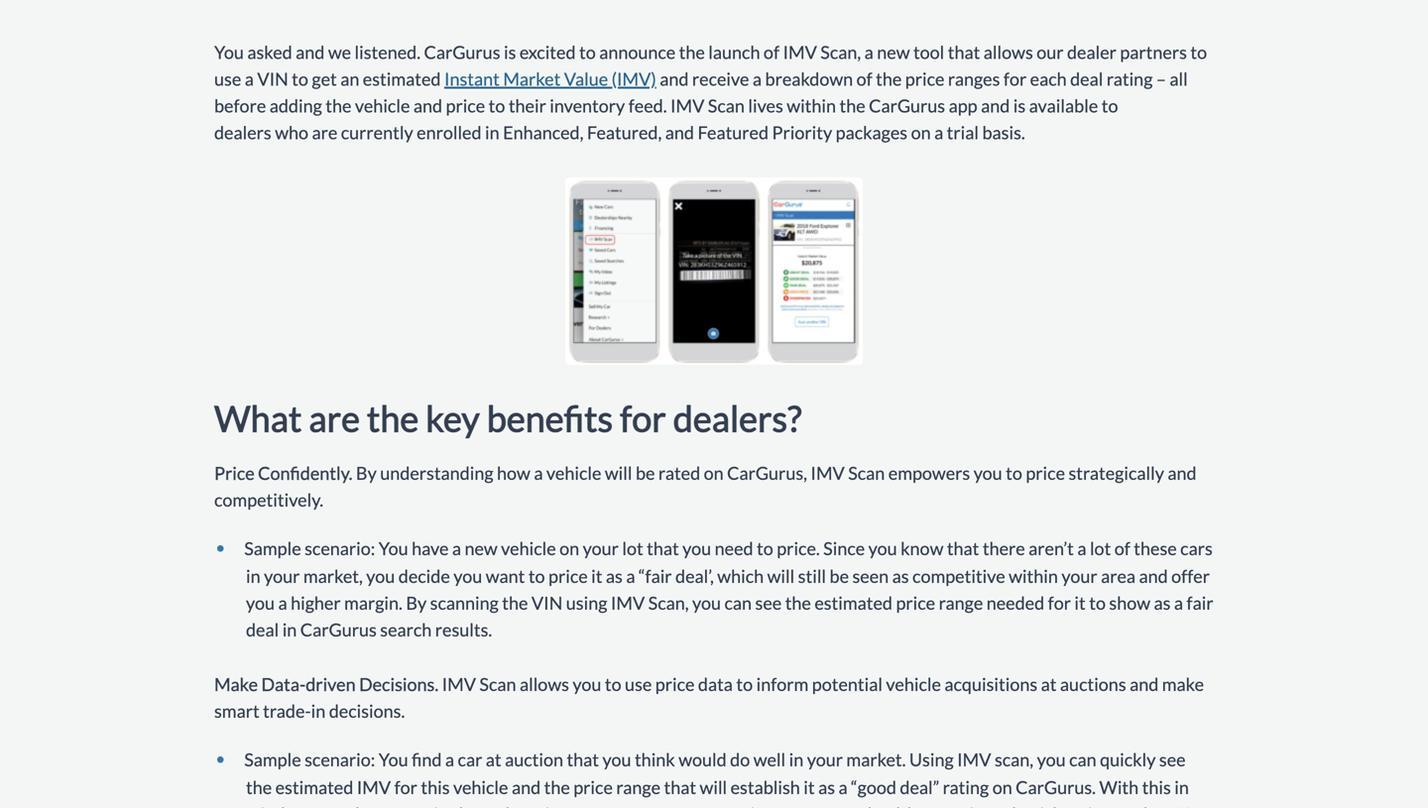 Task type: describe. For each thing, give the bounding box(es) containing it.
excited
[[520, 41, 576, 63]]

0 vertical spatial it
[[591, 565, 603, 587]]

a left fair
[[1175, 592, 1184, 614]]

a left trial
[[935, 122, 944, 144]]

make data-driven decisions.
[[214, 674, 439, 695]]

scenario: for your
[[305, 538, 375, 560]]

quicker
[[1020, 804, 1078, 809]]

a up the ensure
[[839, 777, 848, 799]]

price confidently.
[[214, 462, 353, 484]]

area
[[1101, 565, 1136, 587]]

trial
[[947, 122, 979, 144]]

"fair
[[639, 565, 672, 587]]

you down deal',
[[693, 592, 721, 614]]

1 vertical spatial are
[[309, 397, 360, 440]]

within inside sample scenario: you have a new vehicle on your lot that you need to price. since you know that there aren't a lot of these cars in your market, you decide you want to price it as a "fair deal', which will still be seen as competitive within your area and offer you a higher margin. by scanning the vin using imv scan, you can see the estimated price range needed for it to show as a fair deal in cargurus search results.
[[1009, 565, 1059, 587]]

you up deal',
[[683, 538, 712, 560]]

we
[[328, 41, 351, 63]]

establish
[[731, 777, 801, 799]]

since
[[824, 538, 865, 560]]

price.
[[777, 538, 820, 560]]

and inside sample scenario: you have a new vehicle on your lot that you need to price. since you know that there aren't a lot of these cars in your market, you decide you want to price it as a "fair deal', which will still be seen as competitive within your area and offer you a higher margin. by scanning the vin using imv scan, you can see the estimated price range needed for it to show as a fair deal in cargurus search results.
[[1140, 565, 1169, 587]]

in right well
[[789, 749, 804, 771]]

–
[[1157, 68, 1167, 90]]

you for sample scenario: you find a car at auction that you think would do well in your market. using imv scan, you can quickly see the estimated imv for this vehicle and the price range that will establish it as a "good deal" rating on cargurus. with this in mind, you can be strategic about the price you want to pay at auction to ensure a healthy margin and quicker time on lot.
[[379, 749, 408, 771]]

to down using
[[605, 674, 622, 695]]

asked
[[247, 41, 292, 63]]

data
[[698, 674, 733, 695]]

2 horizontal spatial it
[[1075, 592, 1086, 614]]

you up scanning
[[454, 565, 482, 587]]

imv inside sample scenario: you have a new vehicle on your lot that you need to price. since you know that there aren't a lot of these cars in your market, you decide you want to price it as a "fair deal', which will still be seen as competitive within your area and offer you a higher margin. by scanning the vin using imv scan, you can see the estimated price range needed for it to show as a fair deal in cargurus search results.
[[611, 592, 645, 614]]

trade-
[[263, 700, 311, 722]]

you up margin.
[[366, 565, 395, 587]]

results.
[[435, 619, 492, 641]]

you inside you asked and we listened. cargurus is excited to announce the launch of imv scan, a new tool that allows our dealer partners to use a vin to get an estimated
[[214, 41, 244, 63]]

data-
[[261, 674, 306, 695]]

featured
[[698, 122, 769, 144]]

how
[[497, 462, 531, 484]]

strategically
[[1069, 462, 1165, 484]]

a left higher
[[278, 592, 287, 614]]

will inside the 'by understanding how a vehicle will be rated on cargurus, imv scan empowers you to price strategically and competitively.'
[[605, 462, 633, 484]]

price inside the 'by understanding how a vehicle will be rated on cargurus, imv scan empowers you to price strategically and competitively.'
[[1026, 462, 1066, 484]]

instant market value (imv)
[[444, 68, 657, 90]]

market,
[[303, 565, 363, 587]]

a left car
[[445, 749, 455, 771]]

make
[[1163, 674, 1205, 695]]

sample scenario: you find a car at auction that you think would do well in your market. using imv scan, you can quickly see the estimated imv for this vehicle and the price range that will establish it as a "good deal" rating on cargurus. with this in mind, you can be strategic about the price you want to pay at auction to ensure a healthy margin and quicker time on lot.
[[244, 749, 1190, 809]]

use inside imv scan allows you to use price data to inform potential vehicle acquisitions at auctions and make smart trade-in decisions.
[[625, 674, 652, 695]]

new inside sample scenario: you have a new vehicle on your lot that you need to price. since you know that there aren't a lot of these cars in your market, you decide you want to price it as a "fair deal', which will still be seen as competitive within your area and offer you a higher margin. by scanning the vin using imv scan, you can see the estimated price range needed for it to show as a fair deal in cargurus search results.
[[465, 538, 498, 560]]

by inside the 'by understanding how a vehicle will be rated on cargurus, imv scan empowers you to price strategically and competitively.'
[[356, 462, 377, 484]]

your up higher
[[264, 565, 300, 587]]

0 horizontal spatial at
[[486, 749, 502, 771]]

which
[[718, 565, 764, 587]]

time
[[1082, 804, 1117, 809]]

show
[[1110, 592, 1151, 614]]

breakdown
[[766, 68, 853, 90]]

a up lives on the right of the page
[[753, 68, 762, 90]]

key
[[426, 397, 480, 440]]

with
[[1100, 777, 1139, 799]]

market.
[[847, 749, 906, 771]]

priority
[[772, 122, 833, 144]]

cargurus inside you asked and we listened. cargurus is excited to announce the launch of imv scan, a new tool that allows our dealer partners to use a vin to get an estimated
[[424, 41, 501, 63]]

make
[[214, 674, 258, 695]]

enrolled
[[417, 122, 482, 144]]

that up competitive
[[947, 538, 980, 560]]

inventory
[[550, 95, 625, 117]]

you inside imv scan allows you to use price data to inform potential vehicle acquisitions at auctions and make smart trade-in decisions.
[[573, 674, 602, 695]]

it inside sample scenario: you find a car at auction that you think would do well in your market. using imv scan, you can quickly see the estimated imv for this vehicle and the price range that will establish it as a "good deal" rating on cargurus. with this in mind, you can be strategic about the price you want to pay at auction to ensure a healthy margin and quicker time on lot.
[[804, 777, 815, 799]]

as right the 'show'
[[1154, 592, 1171, 614]]

need
[[715, 538, 754, 560]]

range inside sample scenario: you find a car at auction that you think would do well in your market. using imv scan, you can quickly see the estimated imv for this vehicle and the price range that will establish it as a "good deal" rating on cargurus. with this in mind, you can be strategic about the price you want to pay at auction to ensure a healthy margin and quicker time on lot.
[[617, 777, 661, 799]]

margin.
[[344, 592, 403, 614]]

for inside and receive a breakdown of the price ranges for each deal rating – all before adding the vehicle and price to their inventory feed. imv scan lives within the cargurus app and is available to dealers who are currently enrolled in enhanced, featured, and featured priority packages on a trial basis.
[[1004, 68, 1027, 90]]

a right aren't
[[1078, 538, 1087, 560]]

competitively.
[[214, 489, 324, 511]]

all
[[1170, 68, 1188, 90]]

get
[[312, 68, 337, 90]]

dealer
[[1068, 41, 1117, 63]]

to down the establish
[[779, 804, 795, 809]]

as inside sample scenario: you find a car at auction that you think would do well in your market. using imv scan, you can quickly see the estimated imv for this vehicle and the price range that will establish it as a "good deal" rating on cargurus. with this in mind, you can be strategic about the price you want to pay at auction to ensure a healthy margin and quicker time on lot.
[[819, 777, 835, 799]]

decisions.
[[329, 700, 405, 722]]

lives
[[748, 95, 784, 117]]

instant market value (imv) link
[[444, 68, 657, 90]]

to left pay
[[646, 804, 663, 809]]

1 this from the left
[[421, 777, 450, 799]]

receive
[[692, 68, 750, 90]]

be inside sample scenario: you find a car at auction that you think would do well in your market. using imv scan, you can quickly see the estimated imv for this vehicle and the price range that will establish it as a "good deal" rating on cargurus. with this in mind, you can be strategic about the price you want to pay at auction to ensure a healthy margin and quicker time on lot.
[[355, 804, 375, 809]]

be inside the 'by understanding how a vehicle will be rated on cargurus, imv scan empowers you to price strategically and competitively.'
[[636, 462, 655, 484]]

in down competitively.
[[246, 565, 261, 587]]

a right have
[[452, 538, 461, 560]]

that up "fair on the left of the page
[[647, 538, 679, 560]]

to left the 'show'
[[1090, 592, 1106, 614]]

estimated inside sample scenario: you find a car at auction that you think would do well in your market. using imv scan, you can quickly see the estimated imv for this vehicle and the price range that will establish it as a "good deal" rating on cargurus. with this in mind, you can be strategic about the price you want to pay at auction to ensure a healthy margin and quicker time on lot.
[[275, 777, 354, 799]]

as right seen
[[893, 565, 909, 587]]

1 lot from the left
[[622, 538, 644, 560]]

scan inside and receive a breakdown of the price ranges for each deal rating – all before adding the vehicle and price to their inventory feed. imv scan lives within the cargurus app and is available to dealers who are currently enrolled in enhanced, featured, and featured priority packages on a trial basis.
[[708, 95, 745, 117]]

new inside you asked and we listened. cargurus is excited to announce the launch of imv scan, a new tool that allows our dealer partners to use a vin to get an estimated
[[877, 41, 910, 63]]

sample for sample scenario: you find a car at auction that you think would do well in your market. using imv scan, you can quickly see the estimated imv for this vehicle and the price range that will establish it as a "good deal" rating on cargurus. with this in mind, you can be strategic about the price you want to pay at auction to ensure a healthy margin and quicker time on lot.
[[244, 749, 301, 771]]

of inside and receive a breakdown of the price ranges for each deal rating – all before adding the vehicle and price to their inventory feed. imv scan lives within the cargurus app and is available to dealers who are currently enrolled in enhanced, featured, and featured priority packages on a trial basis.
[[857, 68, 873, 90]]

empowers
[[889, 462, 971, 484]]

at inside imv scan allows you to use price data to inform potential vehicle acquisitions at auctions and make smart trade-in decisions.
[[1041, 674, 1057, 695]]

dealers who
[[214, 122, 309, 144]]

that up pay
[[664, 777, 697, 799]]

the cargurus
[[840, 95, 946, 117]]

competitive
[[913, 565, 1006, 587]]

before
[[214, 95, 266, 117]]

imv up strategic
[[357, 777, 391, 799]]

2 this from the left
[[1143, 777, 1172, 799]]

for up rated
[[620, 397, 667, 440]]

your left area
[[1062, 565, 1098, 587]]

on inside the 'by understanding how a vehicle will be rated on cargurus, imv scan empowers you to price strategically and competitively.'
[[704, 462, 724, 484]]

have
[[412, 538, 449, 560]]

you up cargurus.
[[1037, 749, 1066, 771]]

on down the 'with'
[[1121, 804, 1140, 809]]

decisions.
[[359, 674, 439, 695]]

allows inside imv scan allows you to use price data to inform potential vehicle acquisitions at auctions and make smart trade-in decisions.
[[520, 674, 569, 695]]

rated
[[659, 462, 701, 484]]

what
[[214, 397, 302, 440]]

imv inside you asked and we listened. cargurus is excited to announce the launch of imv scan, a new tool that allows our dealer partners to use a vin to get an estimated
[[783, 41, 817, 63]]

that inside you asked and we listened. cargurus is excited to announce the launch of imv scan, a new tool that allows our dealer partners to use a vin to get an estimated
[[948, 41, 981, 63]]

a vin to
[[245, 68, 308, 90]]

in right the 'with'
[[1175, 777, 1190, 799]]

to up vin
[[529, 565, 545, 587]]

scan inside imv scan allows you to use price data to inform potential vehicle acquisitions at auctions and make smart trade-in decisions.
[[480, 674, 516, 695]]

price
[[214, 462, 255, 484]]

you right mind, at the bottom left of the page
[[292, 804, 321, 809]]

rating inside sample scenario: you find a car at auction that you think would do well in your market. using imv scan, you can quickly see the estimated imv for this vehicle and the price range that will establish it as a "good deal" rating on cargurus. with this in mind, you can be strategic about the price you want to pay at auction to ensure a healthy margin and quicker time on lot.
[[943, 777, 989, 799]]

acquisitions
[[945, 674, 1038, 695]]

currently
[[341, 122, 413, 144]]

in inside imv scan allows you to use price data to inform potential vehicle acquisitions at auctions and make smart trade-in decisions.
[[311, 700, 326, 722]]

and inside you asked and we listened. cargurus is excited to announce the launch of imv scan, a new tool that allows our dealer partners to use a vin to get an estimated
[[296, 41, 325, 63]]

want inside sample scenario: you have a new vehicle on your lot that you need to price. since you know that there aren't a lot of these cars in your market, you decide you want to price it as a "fair deal', which will still be seen as competitive within your area and offer you a higher margin. by scanning the vin using imv scan, you can see the estimated price range needed for it to show as a fair deal in cargurus search results.
[[486, 565, 525, 587]]

aren't
[[1029, 538, 1074, 560]]

listened.
[[355, 41, 421, 63]]

to left 'their'
[[489, 95, 505, 117]]

is inside and receive a breakdown of the price ranges for each deal rating – all before adding the vehicle and price to their inventory feed. imv scan lives within the cargurus app and is available to dealers who are currently enrolled in enhanced, featured, and featured priority packages on a trial basis.
[[1014, 95, 1026, 117]]

deal',
[[676, 565, 714, 587]]

margin
[[930, 804, 984, 809]]

app
[[949, 95, 978, 117]]

and receive a breakdown of the price ranges for each deal rating – all before adding the vehicle and price to their inventory feed. imv scan lives within the cargurus app and is available to dealers who are currently enrolled in enhanced, featured, and featured priority packages on a trial basis.
[[214, 68, 1188, 144]]

benefits
[[487, 397, 613, 440]]

featured,
[[587, 122, 662, 144]]

to right data
[[737, 674, 753, 695]]

scan, inside sample scenario: you have a new vehicle on your lot that you need to price. since you know that there aren't a lot of these cars in your market, you decide you want to price it as a "fair deal', which will still be seen as competitive within your area and offer you a higher margin. by scanning the vin using imv scan, you can see the estimated price range needed for it to show as a fair deal in cargurus search results.
[[649, 592, 689, 614]]

inform
[[757, 674, 809, 695]]

the inside you asked and we listened. cargurus is excited to announce the launch of imv scan, a new tool that allows our dealer partners to use a vin to get an estimated
[[679, 41, 705, 63]]

will inside sample scenario: you have a new vehicle on your lot that you need to price. since you know that there aren't a lot of these cars in your market, you decide you want to price it as a "fair deal', which will still be seen as competitive within your area and offer you a higher margin. by scanning the vin using imv scan, you can see the estimated price range needed for it to show as a fair deal in cargurus search results.
[[768, 565, 795, 587]]

our
[[1037, 41, 1064, 63]]

vehicle inside sample scenario: you find a car at auction that you think would do well in your market. using imv scan, you can quickly see the estimated imv for this vehicle and the price range that will establish it as a "good deal" rating on cargurus. with this in mind, you can be strategic about the price you want to pay at auction to ensure a healthy margin and quicker time on lot.
[[453, 777, 508, 799]]

you left higher
[[246, 592, 275, 614]]

dealers?
[[673, 397, 802, 440]]

deal inside and receive a breakdown of the price ranges for each deal rating – all before adding the vehicle and price to their inventory feed. imv scan lives within the cargurus app and is available to dealers who are currently enrolled in enhanced, featured, and featured priority packages on a trial basis.
[[1071, 68, 1104, 90]]

to right the need
[[757, 538, 774, 560]]

by inside sample scenario: you have a new vehicle on your lot that you need to price. since you know that there aren't a lot of these cars in your market, you decide you want to price it as a "fair deal', which will still be seen as competitive within your area and offer you a higher margin. by scanning the vin using imv scan, you can see the estimated price range needed for it to show as a fair deal in cargurus search results.
[[406, 592, 427, 614]]

scan, inside you asked and we listened. cargurus is excited to announce the launch of imv scan, a new tool that allows our dealer partners to use a vin to get an estimated
[[821, 41, 861, 63]]

deal"
[[900, 777, 940, 799]]

know
[[901, 538, 944, 560]]

to up value
[[579, 41, 596, 63]]



Task type: locate. For each thing, give the bounding box(es) containing it.
on down scan,
[[993, 777, 1013, 799]]

the estimated price
[[786, 592, 936, 614]]

what are the key benefits for dealers?
[[214, 397, 809, 440]]

be left strategic
[[355, 804, 375, 809]]

at left auctions
[[1041, 674, 1057, 695]]

1 vertical spatial is
[[1014, 95, 1026, 117]]

on up using
[[560, 538, 580, 560]]

quickly
[[1100, 749, 1156, 771]]

1 horizontal spatial by
[[406, 592, 427, 614]]

1 horizontal spatial is
[[1014, 95, 1026, 117]]

you left have
[[379, 538, 408, 560]]

rating inside and receive a breakdown of the price ranges for each deal rating – all before adding the vehicle and price to their inventory feed. imv scan lives within the cargurus app and is available to dealers who are currently enrolled in enhanced, featured, and featured priority packages on a trial basis.
[[1107, 68, 1153, 90]]

auction right car
[[505, 749, 564, 771]]

1 horizontal spatial cargurus
[[424, 41, 501, 63]]

1 horizontal spatial want
[[603, 804, 643, 809]]

of
[[764, 41, 780, 63], [857, 68, 873, 90], [1115, 538, 1131, 560]]

in enhanced,
[[485, 122, 584, 144]]

auction down the establish
[[717, 804, 775, 809]]

1 vertical spatial estimated
[[275, 777, 354, 799]]

the inside sample scenario: you have a new vehicle on your lot that you need to price. since you know that there aren't a lot of these cars in your market, you decide you want to price it as a "fair deal', which will still be seen as competitive within your area and offer you a higher margin. by scanning the vin using imv scan, you can see the estimated price range needed for it to show as a fair deal in cargurus search results.
[[502, 592, 528, 614]]

you inside sample scenario: you find a car at auction that you think would do well in your market. using imv scan, you can quickly see the estimated imv for this vehicle and the price range that will establish it as a "good deal" rating on cargurus. with this in mind, you can be strategic about the price you want to pay at auction to ensure a healthy margin and quicker time on lot.
[[379, 749, 408, 771]]

to up there
[[1006, 462, 1023, 484]]

1 vertical spatial it
[[1075, 592, 1086, 614]]

imv scan allows you to use price data to inform potential vehicle acquisitions at auctions and make smart trade-in decisions.
[[214, 674, 1205, 722]]

0 horizontal spatial range
[[617, 777, 661, 799]]

you left pay
[[571, 804, 600, 809]]

lot
[[622, 538, 644, 560], [1090, 538, 1112, 560]]

2 horizontal spatial at
[[1041, 674, 1057, 695]]

that up ranges
[[948, 41, 981, 63]]

these
[[1134, 538, 1177, 560]]

0 horizontal spatial scan
[[480, 674, 516, 695]]

you right empowers
[[974, 462, 1003, 484]]

new
[[877, 41, 910, 63], [465, 538, 498, 560]]

in down higher
[[282, 619, 297, 641]]

launch
[[709, 41, 760, 63]]

scan left empowers
[[849, 462, 885, 484]]

2 vertical spatial scan
[[480, 674, 516, 695]]

0 horizontal spatial is
[[504, 41, 516, 63]]

by
[[356, 462, 377, 484], [406, 592, 427, 614]]

estimated down listened. at left top
[[363, 68, 441, 90]]

imv down results.
[[442, 674, 476, 695]]

imv inside and receive a breakdown of the price ranges for each deal rating – all before adding the vehicle and price to their inventory feed. imv scan lives within the cargurus app and is available to dealers who are currently enrolled in enhanced, featured, and featured priority packages on a trial basis.
[[671, 95, 705, 117]]

it up the ensure
[[804, 777, 815, 799]]

2 vertical spatial can
[[325, 804, 352, 809]]

scenario: inside sample scenario: you have a new vehicle on your lot that you need to price. since you know that there aren't a lot of these cars in your market, you decide you want to price it as a "fair deal', which will still be seen as competitive within your area and offer you a higher margin. by scanning the vin using imv scan, you can see the estimated price range needed for it to show as a fair deal in cargurus search results.
[[305, 538, 375, 560]]

that
[[948, 41, 981, 63], [647, 538, 679, 560], [947, 538, 980, 560], [567, 749, 599, 771], [664, 777, 697, 799]]

see down which
[[756, 592, 782, 614]]

their
[[509, 95, 547, 117]]

ranges
[[948, 68, 1001, 90]]

vehicle inside and receive a breakdown of the price ranges for each deal rating – all before adding the vehicle and price to their inventory feed. imv scan lives within the cargurus app and is available to dealers who are currently enrolled in enhanced, featured, and featured priority packages on a trial basis.
[[355, 95, 410, 117]]

are up the confidently.
[[309, 397, 360, 440]]

1 horizontal spatial this
[[1143, 777, 1172, 799]]

0 horizontal spatial by
[[356, 462, 377, 484]]

1 horizontal spatial at
[[697, 804, 713, 809]]

seen
[[853, 565, 889, 587]]

your up using
[[583, 538, 619, 560]]

a up the cargurus
[[865, 41, 874, 63]]

vehicle down benefits
[[547, 462, 602, 484]]

within
[[787, 95, 836, 117], [1009, 565, 1059, 587]]

your up the ensure
[[807, 749, 843, 771]]

value
[[564, 68, 608, 90]]

of up area
[[1115, 538, 1131, 560]]

0 vertical spatial range
[[939, 592, 984, 614]]

use left data
[[625, 674, 652, 695]]

1 vertical spatial scan
[[849, 462, 885, 484]]

on inside and receive a breakdown of the price ranges for each deal rating – all before adding the vehicle and price to their inventory feed. imv scan lives within the cargurus app and is available to dealers who are currently enrolled in enhanced, featured, and featured priority packages on a trial basis.
[[911, 122, 931, 144]]

1 horizontal spatial auction
[[717, 804, 775, 809]]

1 vertical spatial new
[[465, 538, 498, 560]]

you inside sample scenario: you have a new vehicle on your lot that you need to price. since you know that there aren't a lot of these cars in your market, you decide you want to price it as a "fair deal', which will still be seen as competitive within your area and offer you a higher margin. by scanning the vin using imv scan, you can see the estimated price range needed for it to show as a fair deal in cargurus search results.
[[379, 538, 408, 560]]

range down competitive
[[939, 592, 984, 614]]

for right needed
[[1048, 592, 1072, 614]]

of up the cargurus
[[857, 68, 873, 90]]

price inside sample scenario: you have a new vehicle on your lot that you need to price. since you know that there aren't a lot of these cars in your market, you decide you want to price it as a "fair deal', which will still be seen as competitive within your area and offer you a higher margin. by scanning the vin using imv scan, you can see the estimated price range needed for it to show as a fair deal in cargurus search results.
[[549, 565, 588, 587]]

cars
[[1181, 538, 1213, 560]]

available
[[1030, 95, 1099, 117]]

vehicle inside sample scenario: you have a new vehicle on your lot that you need to price. since you know that there aren't a lot of these cars in your market, you decide you want to price it as a "fair deal', which will still be seen as competitive within your area and offer you a higher margin. by scanning the vin using imv scan, you can see the estimated price range needed for it to show as a fair deal in cargurus search results.
[[501, 538, 556, 560]]

this up lot.
[[1143, 777, 1172, 799]]

to
[[579, 41, 596, 63], [1191, 41, 1208, 63], [489, 95, 505, 117], [1102, 95, 1119, 117], [1006, 462, 1023, 484], [757, 538, 774, 560], [529, 565, 545, 587], [1090, 592, 1106, 614], [605, 674, 622, 695], [737, 674, 753, 695], [646, 804, 663, 809], [779, 804, 795, 809]]

a inside the 'by understanding how a vehicle will be rated on cargurus, imv scan empowers you to price strategically and competitively.'
[[534, 462, 543, 484]]

0 horizontal spatial rating
[[943, 777, 989, 799]]

0 horizontal spatial be
[[355, 804, 375, 809]]

0 horizontal spatial will
[[605, 462, 633, 484]]

can inside sample scenario: you have a new vehicle on your lot that you need to price. since you know that there aren't a lot of these cars in your market, you decide you want to price it as a "fair deal', which will still be seen as competitive within your area and offer you a higher margin. by scanning the vin using imv scan, you can see the estimated price range needed for it to show as a fair deal in cargurus search results.
[[725, 592, 752, 614]]

1 horizontal spatial can
[[725, 592, 752, 614]]

price inside imv scan allows you to use price data to inform potential vehicle acquisitions at auctions and make smart trade-in decisions.
[[656, 674, 695, 695]]

are inside and receive a breakdown of the price ranges for each deal rating – all before adding the vehicle and price to their inventory feed. imv scan lives within the cargurus app and is available to dealers who are currently enrolled in enhanced, featured, and featured priority packages on a trial basis.
[[312, 122, 338, 144]]

0 vertical spatial are
[[312, 122, 338, 144]]

within down breakdown
[[787, 95, 836, 117]]

strategic
[[378, 804, 447, 809]]

car
[[458, 749, 483, 771]]

on inside sample scenario: you have a new vehicle on your lot that you need to price. since you know that there aren't a lot of these cars in your market, you decide you want to price it as a "fair deal', which will still be seen as competitive within your area and offer you a higher margin. by scanning the vin using imv scan, you can see the estimated price range needed for it to show as a fair deal in cargurus search results.
[[560, 538, 580, 560]]

0 horizontal spatial can
[[325, 804, 352, 809]]

is up basis.
[[1014, 95, 1026, 117]]

can up cargurus.
[[1070, 749, 1097, 771]]

see inside sample scenario: you have a new vehicle on your lot that you need to price. since you know that there aren't a lot of these cars in your market, you decide you want to price it as a "fair deal', which will still be seen as competitive within your area and offer you a higher margin. by scanning the vin using imv scan, you can see the estimated price range needed for it to show as a fair deal in cargurus search results.
[[756, 592, 782, 614]]

1 scenario: from the top
[[305, 538, 375, 560]]

of inside you asked and we listened. cargurus is excited to announce the launch of imv scan, a new tool that allows our dealer partners to use a vin to get an estimated
[[764, 41, 780, 63]]

rating up 'margin'
[[943, 777, 989, 799]]

range down think at the bottom left
[[617, 777, 661, 799]]

2 vertical spatial you
[[379, 749, 408, 771]]

scan,
[[995, 749, 1034, 771]]

would
[[679, 749, 727, 771]]

scenario: inside sample scenario: you find a car at auction that you think would do well in your market. using imv scan, you can quickly see the estimated imv for this vehicle and the price range that will establish it as a "good deal" rating on cargurus. with this in mind, you can be strategic about the price you want to pay at auction to ensure a healthy margin and quicker time on lot.
[[305, 749, 375, 771]]

search
[[380, 619, 432, 641]]

want inside sample scenario: you find a car at auction that you think would do well in your market. using imv scan, you can quickly see the estimated imv for this vehicle and the price range that will establish it as a "good deal" rating on cargurus. with this in mind, you can be strategic about the price you want to pay at auction to ensure a healthy margin and quicker time on lot.
[[603, 804, 643, 809]]

imv inside the 'by understanding how a vehicle will be rated on cargurus, imv scan empowers you to price strategically and competitively.'
[[811, 462, 845, 484]]

1 vertical spatial will
[[768, 565, 795, 587]]

0 horizontal spatial use
[[214, 68, 241, 90]]

you left asked
[[214, 41, 244, 63]]

scan
[[708, 95, 745, 117], [849, 462, 885, 484], [480, 674, 516, 695]]

that left think at the bottom left
[[567, 749, 599, 771]]

1 vertical spatial allows
[[520, 674, 569, 695]]

well
[[754, 749, 786, 771]]

0 vertical spatial will
[[605, 462, 633, 484]]

0 vertical spatial sample
[[244, 538, 301, 560]]

2 vertical spatial it
[[804, 777, 815, 799]]

1 vertical spatial within
[[1009, 565, 1059, 587]]

market
[[503, 68, 561, 90]]

imv down "fair on the left of the page
[[611, 592, 645, 614]]

1 horizontal spatial lot
[[1090, 538, 1112, 560]]

this down find
[[421, 777, 450, 799]]

higher
[[291, 592, 341, 614]]

to right partners
[[1191, 41, 1208, 63]]

0 horizontal spatial deal
[[246, 619, 279, 641]]

and inside the 'by understanding how a vehicle will be rated on cargurus, imv scan empowers you to price strategically and competitively.'
[[1168, 462, 1197, 484]]

allows inside you asked and we listened. cargurus is excited to announce the launch of imv scan, a new tool that allows our dealer partners to use a vin to get an estimated
[[984, 41, 1034, 63]]

cargurus down higher
[[300, 619, 377, 641]]

"good
[[851, 777, 897, 799]]

adding
[[270, 95, 322, 117]]

to right available
[[1102, 95, 1119, 117]]

see
[[756, 592, 782, 614], [1160, 749, 1186, 771]]

sample up mind, at the bottom left of the page
[[244, 749, 301, 771]]

scenario: up market,
[[305, 538, 375, 560]]

it
[[591, 565, 603, 587], [1075, 592, 1086, 614], [804, 777, 815, 799]]

1 horizontal spatial scan
[[708, 95, 745, 117]]

estimated up mind, at the bottom left of the page
[[275, 777, 354, 799]]

be left rated
[[636, 462, 655, 484]]

use
[[214, 68, 241, 90], [625, 674, 652, 695]]

an
[[341, 68, 360, 90]]

your inside sample scenario: you find a car at auction that you think would do well in your market. using imv scan, you can quickly see the estimated imv for this vehicle and the price range that will establish it as a "good deal" rating on cargurus. with this in mind, you can be strategic about the price you want to pay at auction to ensure a healthy margin and quicker time on lot.
[[807, 749, 843, 771]]

1 horizontal spatial scan,
[[821, 41, 861, 63]]

deal up data-
[[246, 619, 279, 641]]

2 scenario: from the top
[[305, 749, 375, 771]]

0 vertical spatial you
[[214, 41, 244, 63]]

feed.
[[629, 95, 667, 117]]

0 vertical spatial use
[[214, 68, 241, 90]]

sample inside sample scenario: you have a new vehicle on your lot that you need to price. since you know that there aren't a lot of these cars in your market, you decide you want to price it as a "fair deal', which will still be seen as competitive within your area and offer you a higher margin. by scanning the vin using imv scan, you can see the estimated price range needed for it to show as a fair deal in cargurus search results.
[[244, 538, 301, 560]]

in down make data-driven decisions. in the left bottom of the page
[[311, 700, 326, 722]]

1 horizontal spatial rating
[[1107, 68, 1153, 90]]

1 horizontal spatial within
[[1009, 565, 1059, 587]]

within inside and receive a breakdown of the price ranges for each deal rating – all before adding the vehicle and price to their inventory feed. imv scan lives within the cargurus app and is available to dealers who are currently enrolled in enhanced, featured, and featured priority packages on a trial basis.
[[787, 95, 836, 117]]

allows
[[984, 41, 1034, 63], [520, 674, 569, 695]]

imv inside imv scan allows you to use price data to inform potential vehicle acquisitions at auctions and make smart trade-in decisions.
[[442, 674, 476, 695]]

you inside the 'by understanding how a vehicle will be rated on cargurus, imv scan empowers you to price strategically and competitively.'
[[974, 462, 1003, 484]]

1 vertical spatial at
[[486, 749, 502, 771]]

imv up breakdown
[[783, 41, 817, 63]]

1 sample from the top
[[244, 538, 301, 560]]

0 vertical spatial scan,
[[821, 41, 861, 63]]

needed
[[987, 592, 1045, 614]]

confidently.
[[258, 462, 353, 484]]

as up the ensure
[[819, 777, 835, 799]]

0 horizontal spatial allows
[[520, 674, 569, 695]]

tool
[[914, 41, 945, 63]]

1 horizontal spatial use
[[625, 674, 652, 695]]

0 vertical spatial of
[[764, 41, 780, 63]]

will inside sample scenario: you find a car at auction that you think would do well in your market. using imv scan, you can quickly see the estimated imv for this vehicle and the price range that will establish it as a "good deal" rating on cargurus. with this in mind, you can be strategic about the price you want to pay at auction to ensure a healthy margin and quicker time on lot.
[[700, 777, 727, 799]]

2 sample from the top
[[244, 749, 301, 771]]

range
[[939, 592, 984, 614], [617, 777, 661, 799]]

allows left our
[[984, 41, 1034, 63]]

1 vertical spatial cargurus
[[300, 619, 377, 641]]

1 vertical spatial can
[[1070, 749, 1097, 771]]

2 horizontal spatial can
[[1070, 749, 1097, 771]]

0 horizontal spatial lot
[[622, 538, 644, 560]]

sample
[[244, 538, 301, 560], [244, 749, 301, 771]]

1 vertical spatial of
[[857, 68, 873, 90]]

1 vertical spatial sample
[[244, 749, 301, 771]]

scan inside the 'by understanding how a vehicle will be rated on cargurus, imv scan empowers you to price strategically and competitively.'
[[849, 462, 885, 484]]

1 vertical spatial rating
[[943, 777, 989, 799]]

see inside sample scenario: you find a car at auction that you think would do well in your market. using imv scan, you can quickly see the estimated imv for this vehicle and the price range that will establish it as a "good deal" rating on cargurus. with this in mind, you can be strategic about the price you want to pay at auction to ensure a healthy margin and quicker time on lot.
[[1160, 749, 1186, 771]]

0 horizontal spatial cargurus
[[300, 619, 377, 641]]

sample down competitively.
[[244, 538, 301, 560]]

0 horizontal spatial new
[[465, 538, 498, 560]]

1 horizontal spatial be
[[636, 462, 655, 484]]

will left still
[[768, 565, 795, 587]]

and inside imv scan allows you to use price data to inform potential vehicle acquisitions at auctions and make smart trade-in decisions.
[[1130, 674, 1159, 695]]

2 horizontal spatial of
[[1115, 538, 1131, 560]]

on down the cargurus
[[911, 122, 931, 144]]

sample for sample scenario: you have a new vehicle on your lot that you need to price. since you know that there aren't a lot of these cars in your market, you decide you want to price it as a "fair deal', which will still be seen as competitive within your area and offer you a higher margin. by scanning the vin using imv scan, you can see the estimated price range needed for it to show as a fair deal in cargurus search results.
[[244, 538, 301, 560]]

allows down vin
[[520, 674, 569, 695]]

as up using
[[606, 565, 623, 587]]

packages
[[836, 122, 908, 144]]

price
[[906, 68, 945, 90], [446, 95, 485, 117], [1026, 462, 1066, 484], [549, 565, 588, 587], [656, 674, 695, 695], [574, 777, 613, 799], [528, 804, 568, 809]]

potential
[[812, 674, 883, 695]]

new right have
[[465, 538, 498, 560]]

2 lot from the left
[[1090, 538, 1112, 560]]

can
[[725, 592, 752, 614], [1070, 749, 1097, 771], [325, 804, 352, 809]]

cargurus,
[[727, 462, 808, 484]]

at right pay
[[697, 804, 713, 809]]

0 vertical spatial at
[[1041, 674, 1057, 695]]

1 vertical spatial want
[[603, 804, 643, 809]]

be inside sample scenario: you have a new vehicle on your lot that you need to price. since you know that there aren't a lot of these cars in your market, you decide you want to price it as a "fair deal', which will still be seen as competitive within your area and offer you a higher margin. by scanning the vin using imv scan, you can see the estimated price range needed for it to show as a fair deal in cargurus search results.
[[830, 565, 849, 587]]

0 vertical spatial cargurus
[[424, 41, 501, 63]]

for
[[1004, 68, 1027, 90], [620, 397, 667, 440], [1048, 592, 1072, 614], [394, 777, 418, 799]]

image of imv scan in app image
[[566, 178, 863, 365]]

find
[[412, 749, 442, 771]]

0 horizontal spatial see
[[756, 592, 782, 614]]

1 vertical spatial range
[[617, 777, 661, 799]]

partners
[[1121, 41, 1188, 63]]

0 vertical spatial scenario:
[[305, 538, 375, 560]]

fair
[[1187, 592, 1214, 614]]

of inside sample scenario: you have a new vehicle on your lot that you need to price. since you know that there aren't a lot of these cars in your market, you decide you want to price it as a "fair deal', which will still be seen as competitive within your area and offer you a higher margin. by scanning the vin using imv scan, you can see the estimated price range needed for it to show as a fair deal in cargurus search results.
[[1115, 538, 1131, 560]]

1 horizontal spatial of
[[857, 68, 873, 90]]

be
[[636, 462, 655, 484], [830, 565, 849, 587], [355, 804, 375, 809]]

for inside sample scenario: you have a new vehicle on your lot that you need to price. since you know that there aren't a lot of these cars in your market, you decide you want to price it as a "fair deal', which will still be seen as competitive within your area and offer you a higher margin. by scanning the vin using imv scan, you can see the estimated price range needed for it to show as a fair deal in cargurus search results.
[[1048, 592, 1072, 614]]

sample inside sample scenario: you find a car at auction that you think would do well in your market. using imv scan, you can quickly see the estimated imv for this vehicle and the price range that will establish it as a "good deal" rating on cargurus. with this in mind, you can be strategic about the price you want to pay at auction to ensure a healthy margin and quicker time on lot.
[[244, 749, 301, 771]]

about
[[450, 804, 496, 809]]

1 vertical spatial scan,
[[649, 592, 689, 614]]

0 horizontal spatial auction
[[505, 749, 564, 771]]

decide
[[399, 565, 450, 587]]

0 horizontal spatial estimated
[[275, 777, 354, 799]]

you up seen
[[869, 538, 898, 560]]

scan, down "fair on the left of the page
[[649, 592, 689, 614]]

on
[[911, 122, 931, 144], [704, 462, 724, 484], [560, 538, 580, 560], [993, 777, 1013, 799], [1121, 804, 1140, 809]]

0 vertical spatial can
[[725, 592, 752, 614]]

0 vertical spatial by
[[356, 462, 377, 484]]

to inside the 'by understanding how a vehicle will be rated on cargurus, imv scan empowers you to price strategically and competitively.'
[[1006, 462, 1023, 484]]

0 vertical spatial allows
[[984, 41, 1034, 63]]

1 vertical spatial auction
[[717, 804, 775, 809]]

see right quickly
[[1160, 749, 1186, 771]]

you asked and we listened. cargurus is excited to announce the launch of imv scan, a new tool that allows our dealer partners to use a vin to get an estimated
[[214, 41, 1208, 90]]

0 horizontal spatial scan,
[[649, 592, 689, 614]]

for up strategic
[[394, 777, 418, 799]]

you for sample scenario: you have a new vehicle on your lot that you need to price. since you know that there aren't a lot of these cars in your market, you decide you want to price it as a "fair deal', which will still be seen as competitive within your area and offer you a higher margin. by scanning the vin using imv scan, you can see the estimated price range needed for it to show as a fair deal in cargurus search results.
[[379, 538, 408, 560]]

1 vertical spatial you
[[379, 538, 408, 560]]

2 horizontal spatial scan
[[849, 462, 885, 484]]

vehicle inside the 'by understanding how a vehicle will be rated on cargurus, imv scan empowers you to price strategically and competitively.'
[[547, 462, 602, 484]]

lot up "fair on the left of the page
[[622, 538, 644, 560]]

the
[[679, 41, 705, 63], [876, 68, 902, 90], [326, 95, 352, 117], [367, 397, 419, 440], [502, 592, 528, 614], [246, 777, 272, 799], [544, 777, 570, 799], [499, 804, 525, 809]]

1 horizontal spatial it
[[804, 777, 815, 799]]

vin
[[532, 592, 563, 614]]

use inside you asked and we listened. cargurus is excited to announce the launch of imv scan, a new tool that allows our dealer partners to use a vin to get an estimated
[[214, 68, 241, 90]]

you
[[974, 462, 1003, 484], [683, 538, 712, 560], [869, 538, 898, 560], [366, 565, 395, 587], [454, 565, 482, 587], [246, 592, 275, 614], [693, 592, 721, 614], [573, 674, 602, 695], [603, 749, 632, 771], [1037, 749, 1066, 771], [292, 804, 321, 809], [571, 804, 600, 809]]

2 horizontal spatial will
[[768, 565, 795, 587]]

new left tool
[[877, 41, 910, 63]]

imv
[[783, 41, 817, 63], [671, 95, 705, 117], [811, 462, 845, 484], [611, 592, 645, 614], [442, 674, 476, 695], [958, 749, 992, 771], [357, 777, 391, 799]]

1 horizontal spatial deal
[[1071, 68, 1104, 90]]

0 vertical spatial want
[[486, 565, 525, 587]]

0 vertical spatial deal
[[1071, 68, 1104, 90]]

lot.
[[1144, 804, 1169, 809]]

0 horizontal spatial want
[[486, 565, 525, 587]]

within up needed
[[1009, 565, 1059, 587]]

scenario: for for
[[305, 749, 375, 771]]

1 horizontal spatial allows
[[984, 41, 1034, 63]]

scenario: down "decisions."
[[305, 749, 375, 771]]

0 horizontal spatial this
[[421, 777, 450, 799]]

will down would
[[700, 777, 727, 799]]

2 vertical spatial will
[[700, 777, 727, 799]]

announce
[[599, 41, 676, 63]]

estimated inside you asked and we listened. cargurus is excited to announce the launch of imv scan, a new tool that allows our dealer partners to use a vin to get an estimated
[[363, 68, 441, 90]]

0 horizontal spatial of
[[764, 41, 780, 63]]

you left think at the bottom left
[[603, 749, 632, 771]]

a inside you asked and we listened. cargurus is excited to announce the launch of imv scan, a new tool that allows our dealer partners to use a vin to get an estimated
[[865, 41, 874, 63]]

0 vertical spatial scan
[[708, 95, 745, 117]]

deal inside sample scenario: you have a new vehicle on your lot that you need to price. since you know that there aren't a lot of these cars in your market, you decide you want to price it as a "fair deal', which will still be seen as competitive within your area and offer you a higher margin. by scanning the vin using imv scan, you can see the estimated price range needed for it to show as a fair deal in cargurus search results.
[[246, 619, 279, 641]]

by understanding how a vehicle will be rated on cargurus, imv scan empowers you to price strategically and competitively.
[[214, 462, 1197, 511]]

want up scanning
[[486, 565, 525, 587]]

is inside you asked and we listened. cargurus is excited to announce the launch of imv scan, a new tool that allows our dealer partners to use a vin to get an estimated
[[504, 41, 516, 63]]

sample scenario: you have a new vehicle on your lot that you need to price. since you know that there aren't a lot of these cars in your market, you decide you want to price it as a "fair deal', which will still be seen as competitive within your area and offer you a higher margin. by scanning the vin using imv scan, you can see the estimated price range needed for it to show as a fair deal in cargurus search results.
[[244, 538, 1214, 641]]

use up "before"
[[214, 68, 241, 90]]

imv left scan,
[[958, 749, 992, 771]]

vehicle inside imv scan allows you to use price data to inform potential vehicle acquisitions at auctions and make smart trade-in decisions.
[[886, 674, 942, 695]]

mind,
[[246, 804, 289, 809]]

0 vertical spatial be
[[636, 462, 655, 484]]

1 horizontal spatial see
[[1160, 749, 1186, 771]]

is up market
[[504, 41, 516, 63]]

it up using
[[591, 565, 603, 587]]

1 vertical spatial by
[[406, 592, 427, 614]]

your
[[583, 538, 619, 560], [264, 565, 300, 587], [1062, 565, 1098, 587], [807, 749, 843, 771]]

for inside sample scenario: you find a car at auction that you think would do well in your market. using imv scan, you can quickly see the estimated imv for this vehicle and the price range that will establish it as a "good deal" rating on cargurus. with this in mind, you can be strategic about the price you want to pay at auction to ensure a healthy margin and quicker time on lot.
[[394, 777, 418, 799]]

can down which
[[725, 592, 752, 614]]

healthy
[[868, 804, 926, 809]]

smart
[[214, 700, 260, 722]]

will left rated
[[605, 462, 633, 484]]

0 vertical spatial rating
[[1107, 68, 1153, 90]]

1 horizontal spatial estimated
[[363, 68, 441, 90]]

using
[[910, 749, 954, 771]]

0 vertical spatial see
[[756, 592, 782, 614]]

0 vertical spatial estimated
[[363, 68, 441, 90]]

1 vertical spatial use
[[625, 674, 652, 695]]

0 vertical spatial within
[[787, 95, 836, 117]]

scenario:
[[305, 538, 375, 560], [305, 749, 375, 771]]

a down ""good"
[[856, 804, 865, 809]]

for left each
[[1004, 68, 1027, 90]]

understanding
[[380, 462, 494, 484]]

range inside sample scenario: you have a new vehicle on your lot that you need to price. since you know that there aren't a lot of these cars in your market, you decide you want to price it as a "fair deal', which will still be seen as competitive within your area and offer you a higher margin. by scanning the vin using imv scan, you can see the estimated price range needed for it to show as a fair deal in cargurus search results.
[[939, 592, 984, 614]]

1 horizontal spatial will
[[700, 777, 727, 799]]

offer
[[1172, 565, 1210, 587]]

cargurus inside sample scenario: you have a new vehicle on your lot that you need to price. since you know that there aren't a lot of these cars in your market, you decide you want to price it as a "fair deal', which will still be seen as competitive within your area and offer you a higher margin. by scanning the vin using imv scan, you can see the estimated price range needed for it to show as a fair deal in cargurus search results.
[[300, 619, 377, 641]]

be right still
[[830, 565, 849, 587]]

cargurus up instant
[[424, 41, 501, 63]]

0 horizontal spatial it
[[591, 565, 603, 587]]

a left "fair on the left of the page
[[626, 565, 635, 587]]

by right the confidently.
[[356, 462, 377, 484]]



Task type: vqa. For each thing, say whether or not it's contained in the screenshot.
SHOW
yes



